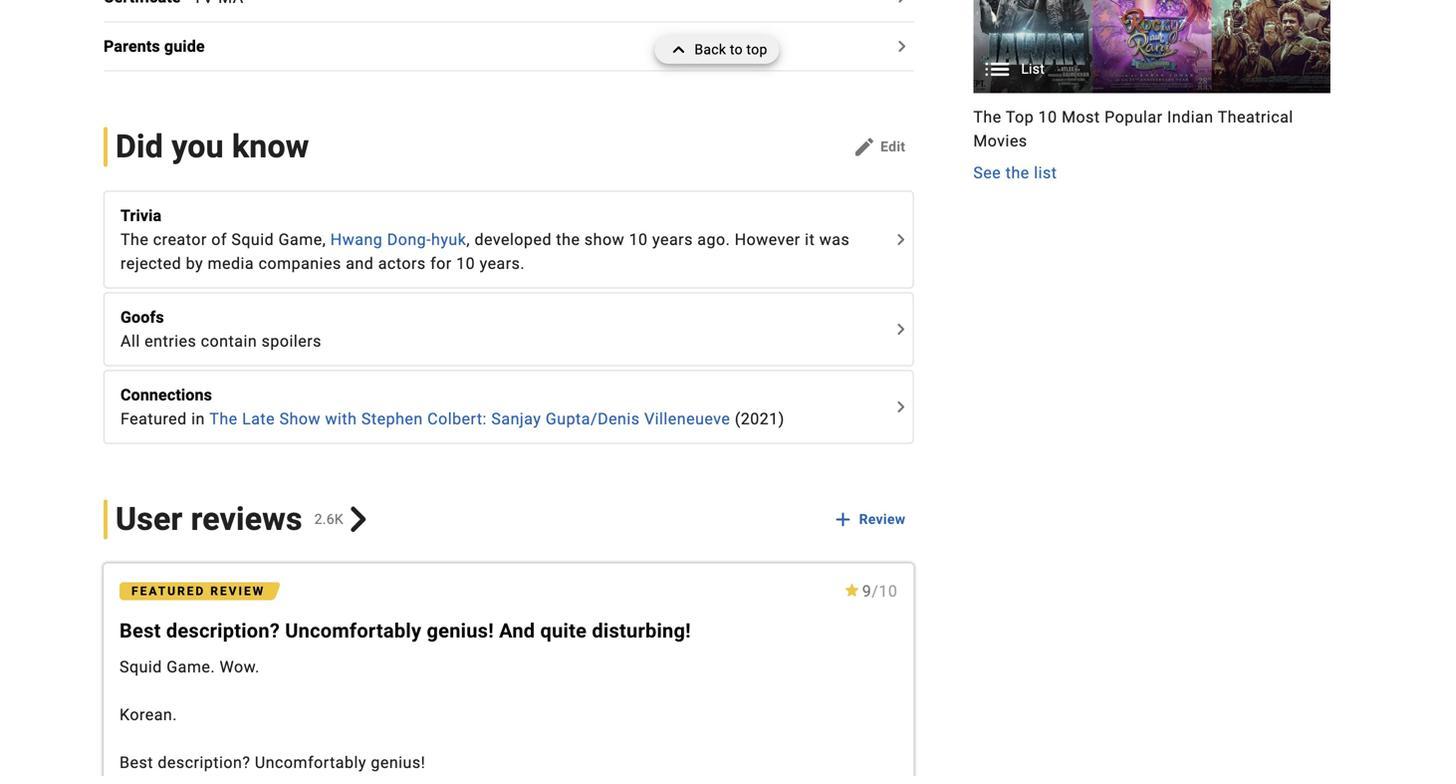 Task type: describe. For each thing, give the bounding box(es) containing it.
all
[[121, 332, 140, 351]]

(2021)
[[735, 410, 785, 428]]

popular
[[1105, 108, 1163, 127]]

most
[[1062, 108, 1101, 127]]

ago.
[[698, 230, 731, 249]]

in
[[191, 410, 205, 428]]

featured review
[[132, 584, 265, 598]]

best description? uncomfortably genius!
[[120, 753, 426, 772]]

companies
[[259, 254, 342, 273]]

the for the creator of squid game, hwang dong-hyuk
[[121, 230, 149, 249]]

back
[[695, 41, 727, 58]]

the top 10 most popular indian theatrical movies link
[[974, 105, 1331, 153]]

see more image for goofs all entries contain spoilers
[[889, 317, 913, 341]]

chevron right inline image
[[346, 507, 371, 532]]

to
[[730, 41, 743, 58]]

late
[[242, 410, 275, 428]]

, developed the show 10 years ago. however it was rejected by media companies and actors for 10 years.
[[121, 230, 850, 273]]

10 down ,
[[457, 254, 475, 273]]

star inline image
[[844, 584, 860, 597]]

game.
[[167, 658, 215, 677]]

back to top button
[[655, 36, 780, 64]]

connections
[[121, 386, 212, 405]]

developed
[[475, 230, 552, 249]]

10 right 9
[[879, 582, 898, 601]]

list link
[[974, 0, 1331, 93]]

edit
[[881, 138, 906, 155]]

9 / 10
[[863, 582, 898, 601]]

expand less image
[[667, 36, 695, 64]]

colbert:
[[428, 410, 487, 428]]

certificate: see all image
[[890, 0, 914, 9]]

genius! for best description? uncomfortably genius! and quite disturbing!
[[427, 619, 494, 643]]

hwang
[[331, 230, 383, 249]]

2.6k
[[315, 511, 344, 528]]

for
[[431, 254, 452, 273]]

9
[[863, 582, 872, 601]]

review
[[860, 511, 906, 528]]

review
[[210, 584, 265, 598]]

parents guide button
[[104, 34, 217, 58]]

see
[[974, 163, 1002, 182]]

and
[[346, 254, 374, 273]]

top
[[747, 41, 768, 58]]

did
[[116, 128, 163, 165]]

connections button
[[121, 383, 887, 407]]

the late show with stephen colbert: sanjay gupta/denis villeneueve button
[[210, 407, 731, 431]]

uncomfortably for best description? uncomfortably genius! and quite disturbing!
[[285, 619, 422, 643]]

edit image
[[853, 135, 877, 159]]

list
[[1022, 61, 1045, 77]]

description? for best description? uncomfortably genius!
[[158, 753, 251, 772]]

add image
[[832, 508, 856, 532]]

10 inside the top 10 most popular indian theatrical movies
[[1039, 108, 1058, 127]]

years
[[653, 230, 693, 249]]

spoilers
[[262, 332, 322, 351]]

the for the top 10 most popular indian theatrical movies
[[974, 108, 1002, 127]]

10 right "show"
[[629, 230, 648, 249]]

see the list button
[[974, 161, 1058, 185]]

years.
[[480, 254, 525, 273]]

movies
[[974, 132, 1028, 151]]

you
[[172, 128, 224, 165]]

best for best description? uncomfortably genius!
[[120, 753, 153, 772]]

contain
[[201, 332, 257, 351]]

0 horizontal spatial squid
[[120, 658, 162, 677]]

parents
[[104, 37, 160, 56]]



Task type: locate. For each thing, give the bounding box(es) containing it.
user reviews
[[116, 501, 303, 538]]

0 vertical spatial squid
[[232, 230, 274, 249]]

1 vertical spatial description?
[[158, 753, 251, 772]]

0 vertical spatial the
[[1006, 163, 1030, 182]]

review button
[[830, 502, 914, 538]]

know
[[232, 128, 309, 165]]

guide
[[164, 37, 205, 56]]

1 horizontal spatial squid
[[232, 230, 274, 249]]

the creator of squid game, hwang dong-hyuk
[[121, 230, 467, 249]]

best up squid game. wow.
[[120, 619, 161, 643]]

see more image
[[889, 317, 913, 341], [889, 395, 913, 419]]

parents guide
[[104, 37, 205, 56]]

stephen
[[362, 410, 423, 428]]

description? down korean.
[[158, 753, 251, 772]]

2 see more image from the top
[[889, 395, 913, 419]]

disturbing!
[[592, 619, 691, 643]]

see more image for connections featured in the late show with stephen colbert: sanjay gupta/denis villeneueve (2021)
[[889, 395, 913, 419]]

villeneueve
[[645, 410, 731, 428]]

connections featured in the late show with stephen colbert: sanjay gupta/denis villeneueve (2021)
[[121, 386, 785, 428]]

theatrical
[[1218, 108, 1294, 127]]

genius! for best description? uncomfortably genius!
[[371, 753, 426, 772]]

did you know
[[116, 128, 309, 165]]

description? for best description? uncomfortably genius! and quite disturbing!
[[166, 619, 280, 643]]

/
[[872, 582, 879, 601]]

squid up the media
[[232, 230, 274, 249]]

entries
[[145, 332, 197, 351]]

genius!
[[427, 619, 494, 643], [371, 753, 426, 772]]

trivia button
[[121, 204, 887, 228]]

edit button
[[845, 131, 914, 163]]

the inside connections featured in the late show with stephen colbert: sanjay gupta/denis villeneueve (2021)
[[210, 410, 238, 428]]

1 vertical spatial the
[[121, 230, 149, 249]]

group
[[974, 0, 1331, 185]]

1 best from the top
[[120, 619, 161, 643]]

0 vertical spatial uncomfortably
[[285, 619, 422, 643]]

uncomfortably
[[285, 619, 422, 643], [255, 753, 367, 772]]

and
[[499, 619, 535, 643]]

was
[[820, 230, 850, 249]]

back to top
[[695, 41, 768, 58]]

of
[[211, 230, 227, 249]]

with
[[325, 410, 357, 428]]

quite
[[541, 619, 587, 643]]

0 vertical spatial featured
[[121, 410, 187, 428]]

gupta/denis
[[546, 410, 640, 428]]

actors
[[378, 254, 426, 273]]

see more image
[[889, 228, 913, 252]]

1 horizontal spatial the
[[1006, 163, 1030, 182]]

squid
[[232, 230, 274, 249], [120, 658, 162, 677]]

2 horizontal spatial the
[[974, 108, 1002, 127]]

2 best from the top
[[120, 753, 153, 772]]

1 horizontal spatial genius!
[[427, 619, 494, 643]]

group containing the top 10 most popular indian theatrical movies
[[974, 0, 1331, 185]]

0 vertical spatial description?
[[166, 619, 280, 643]]

rejected
[[121, 254, 182, 273]]

0 horizontal spatial genius!
[[371, 753, 426, 772]]

the down trivia
[[121, 230, 149, 249]]

featured inside connections featured in the late show with stephen colbert: sanjay gupta/denis villeneueve (2021)
[[121, 410, 187, 428]]

game,
[[279, 230, 326, 249]]

the
[[974, 108, 1002, 127], [121, 230, 149, 249], [210, 410, 238, 428]]

best
[[120, 619, 161, 643], [120, 753, 153, 772]]

1 vertical spatial squid
[[120, 658, 162, 677]]

wow.
[[220, 658, 260, 677]]

10 right top
[[1039, 108, 1058, 127]]

featured left review
[[132, 584, 206, 598]]

the inside the top 10 most popular indian theatrical movies
[[974, 108, 1002, 127]]

it
[[805, 230, 815, 249]]

dong-
[[387, 230, 432, 249]]

,
[[467, 230, 470, 249]]

list
[[1035, 163, 1058, 182]]

0 vertical spatial best
[[120, 619, 161, 643]]

description?
[[166, 619, 280, 643], [158, 753, 251, 772]]

squid up korean.
[[120, 658, 162, 677]]

goofs button
[[121, 305, 887, 329]]

squid game. wow.
[[120, 658, 260, 677]]

the inside , developed the show 10 years ago. however it was rejected by media companies and actors for 10 years.
[[556, 230, 580, 249]]

1 vertical spatial featured
[[132, 584, 206, 598]]

parents guide: see all image
[[890, 34, 914, 58]]

the
[[1006, 163, 1030, 182], [556, 230, 580, 249]]

indian
[[1168, 108, 1214, 127]]

1 horizontal spatial the
[[210, 410, 238, 428]]

list group
[[974, 0, 1331, 93]]

hyuk
[[432, 230, 467, 249]]

featured down connections
[[121, 410, 187, 428]]

goofs
[[121, 308, 164, 327]]

creator
[[153, 230, 207, 249]]

show
[[585, 230, 625, 249]]

still frame image
[[974, 0, 1331, 93]]

0 vertical spatial genius!
[[427, 619, 494, 643]]

1 see more image from the top
[[889, 317, 913, 341]]

1 vertical spatial the
[[556, 230, 580, 249]]

1 vertical spatial genius!
[[371, 753, 426, 772]]

top
[[1006, 108, 1035, 127]]

sanjay
[[492, 410, 541, 428]]

best down korean.
[[120, 753, 153, 772]]

1 vertical spatial best
[[120, 753, 153, 772]]

the left "show"
[[556, 230, 580, 249]]

trivia
[[121, 206, 162, 225]]

uncomfortably for best description? uncomfortably genius!
[[255, 753, 367, 772]]

0 vertical spatial the
[[974, 108, 1002, 127]]

the top 10 most popular indian theatrical movies
[[974, 108, 1294, 151]]

by
[[186, 254, 203, 273]]

description? up wow.
[[166, 619, 280, 643]]

0 vertical spatial see more image
[[889, 317, 913, 341]]

show
[[280, 410, 321, 428]]

2 vertical spatial the
[[210, 410, 238, 428]]

10
[[1039, 108, 1058, 127], [629, 230, 648, 249], [457, 254, 475, 273], [879, 582, 898, 601]]

however
[[735, 230, 801, 249]]

1 vertical spatial see more image
[[889, 395, 913, 419]]

the left list
[[1006, 163, 1030, 182]]

best description? uncomfortably genius! and quite disturbing!
[[120, 619, 691, 643]]

user
[[116, 501, 183, 538]]

0 horizontal spatial the
[[121, 230, 149, 249]]

1 vertical spatial uncomfortably
[[255, 753, 367, 772]]

hwang dong-hyuk link
[[331, 230, 467, 249]]

the inside button
[[1006, 163, 1030, 182]]

goofs all entries contain spoilers
[[121, 308, 322, 351]]

see the list
[[974, 163, 1058, 182]]

0 horizontal spatial the
[[556, 230, 580, 249]]

korean.
[[120, 705, 177, 724]]

the up the movies
[[974, 108, 1002, 127]]

best for best description? uncomfortably genius! and quite disturbing!
[[120, 619, 161, 643]]

reviews
[[191, 501, 303, 538]]

media
[[208, 254, 254, 273]]

the right in
[[210, 410, 238, 428]]



Task type: vqa. For each thing, say whether or not it's contained in the screenshot.
Featured
yes



